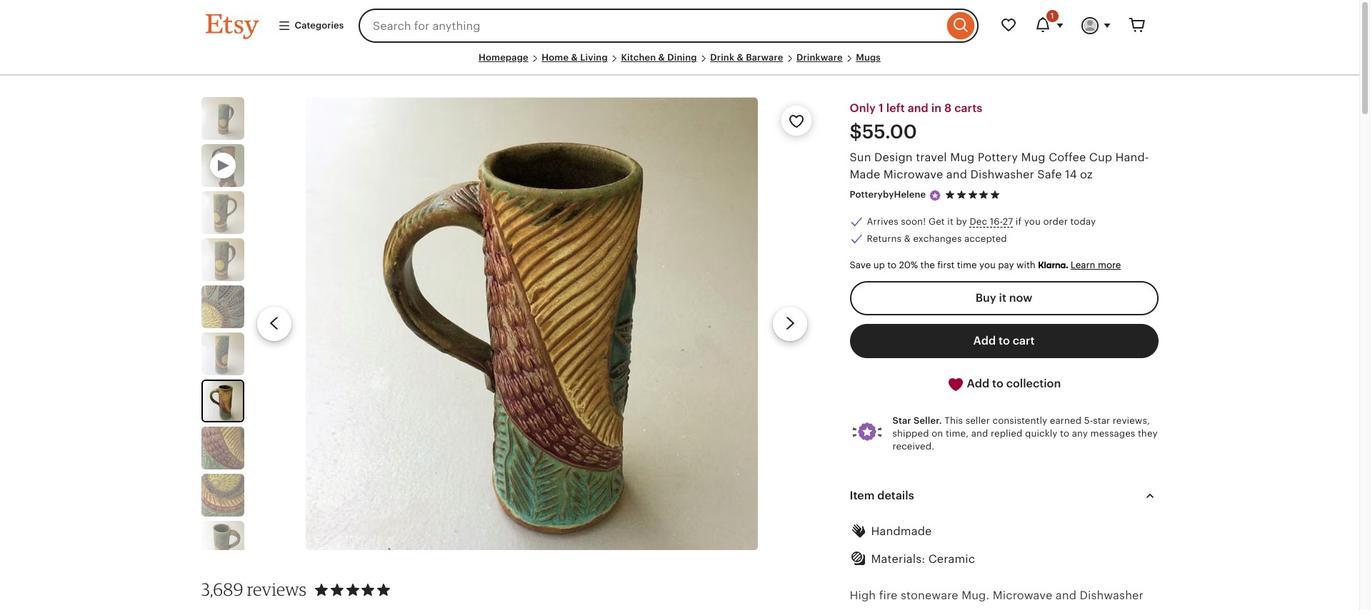 Task type: vqa. For each thing, say whether or not it's contained in the screenshot.
Microwave to the left
yes



Task type: locate. For each thing, give the bounding box(es) containing it.
living
[[580, 52, 608, 63]]

potterybyhelene
[[850, 190, 926, 200]]

coffee
[[1049, 152, 1086, 164]]

microwave inside high fire stoneware mug. microwave and dishwasher safe. 7" x 3" - 14oz
[[993, 590, 1053, 603]]

you right if
[[1024, 216, 1041, 227]]

microwave down travel
[[883, 169, 943, 181]]

add left cart
[[973, 335, 996, 347]]

to left cart
[[999, 335, 1010, 347]]

item details button
[[837, 479, 1171, 514]]

0 horizontal spatial mug
[[950, 152, 975, 164]]

0 horizontal spatial dishwasher
[[970, 169, 1034, 181]]

save
[[850, 260, 871, 271]]

add up seller
[[967, 378, 990, 390]]

5-
[[1084, 415, 1093, 426]]

& for returns
[[904, 234, 911, 244]]

returns
[[867, 234, 902, 244]]

dishwasher inside high fire stoneware mug. microwave and dishwasher safe. 7" x 3" - 14oz
[[1080, 590, 1144, 603]]

soon! get
[[901, 216, 945, 227]]

dishwasher inside sun design travel mug pottery mug coffee cup hand- made microwave and dishwasher safe 14 oz
[[970, 169, 1034, 181]]

1 horizontal spatial dishwasher
[[1080, 590, 1144, 603]]

first
[[937, 260, 955, 271]]

add to cart button
[[850, 324, 1158, 358]]

1 vertical spatial 1
[[879, 102, 884, 114]]

add to collection
[[964, 378, 1061, 390]]

time
[[957, 260, 977, 271]]

to left collection on the right of the page
[[992, 378, 1004, 390]]

0 vertical spatial you
[[1024, 216, 1041, 227]]

sun design travel mug pottery mug coffee cup hand-made image 6 image
[[306, 97, 758, 551], [203, 382, 243, 422]]

on
[[932, 428, 943, 439]]

it right buy
[[999, 292, 1006, 304]]

consistently
[[993, 415, 1047, 426]]

Search for anything text field
[[359, 9, 943, 43]]

reviews,
[[1113, 415, 1150, 426]]

kitchen
[[621, 52, 656, 63]]

1 horizontal spatial microwave
[[993, 590, 1053, 603]]

shipped
[[893, 428, 929, 439]]

0 horizontal spatial 1
[[879, 102, 884, 114]]

add inside button
[[967, 378, 990, 390]]

0 horizontal spatial microwave
[[883, 169, 943, 181]]

1 vertical spatial dishwasher
[[1080, 590, 1144, 603]]

1 inside the only 1 left and in 8 carts $55.00
[[879, 102, 884, 114]]

to
[[887, 260, 897, 271], [999, 335, 1010, 347], [992, 378, 1004, 390], [1060, 428, 1069, 439]]

learn
[[1071, 260, 1095, 271]]

more
[[1098, 260, 1121, 271]]

0 vertical spatial add
[[973, 335, 996, 347]]

item
[[850, 490, 875, 502]]

you
[[1024, 216, 1041, 227], [979, 260, 996, 271]]

star
[[893, 415, 911, 426]]

with
[[1017, 260, 1036, 271]]

dining
[[667, 52, 697, 63]]

0 horizontal spatial it
[[947, 216, 954, 227]]

mug right travel
[[950, 152, 975, 164]]

sun design travel mug pottery mug coffee cup hand-made image 4 image
[[201, 286, 244, 329]]

sun design travel mug pottery mug coffee cup hand-made image 2 image
[[201, 192, 244, 234]]

details
[[877, 490, 914, 502]]

and inside the only 1 left and in 8 carts $55.00
[[908, 102, 929, 114]]

drink
[[710, 52, 734, 63]]

0 vertical spatial it
[[947, 216, 954, 227]]

1
[[1051, 11, 1054, 20], [879, 102, 884, 114]]

save up to 20% the first time you pay with klarna. learn more
[[850, 260, 1121, 271]]

1 mug from the left
[[950, 152, 975, 164]]

1 horizontal spatial you
[[1024, 216, 1041, 227]]

menu bar
[[205, 51, 1154, 76]]

travel
[[916, 152, 947, 164]]

up
[[873, 260, 885, 271]]

to inside this seller consistently earned 5-star reviews, shipped on time, and replied quickly to any messages they received.
[[1060, 428, 1069, 439]]

it
[[947, 216, 954, 227], [999, 292, 1006, 304]]

categories banner
[[180, 0, 1180, 51]]

exchanges
[[913, 234, 962, 244]]

sun
[[850, 152, 871, 164]]

mug.
[[962, 590, 990, 603]]

microwave inside sun design travel mug pottery mug coffee cup hand- made microwave and dishwasher safe 14 oz
[[883, 169, 943, 181]]

3"
[[903, 610, 914, 611]]

mug up 'safe'
[[1021, 152, 1046, 164]]

high
[[850, 590, 876, 603]]

1 horizontal spatial mug
[[1021, 152, 1046, 164]]

star_seller image
[[929, 189, 942, 202]]

14
[[1065, 169, 1077, 181]]

2 mug from the left
[[1021, 152, 1046, 164]]

in
[[931, 102, 942, 114]]

0 vertical spatial microwave
[[883, 169, 943, 181]]

only 1 left and in 8 carts $55.00
[[850, 102, 982, 143]]

& right 'returns'
[[904, 234, 911, 244]]

it inside button
[[999, 292, 1006, 304]]

and inside this seller consistently earned 5-star reviews, shipped on time, and replied quickly to any messages they received.
[[971, 428, 988, 439]]

arrives soon! get it by dec 16-27 if you order today
[[867, 216, 1096, 227]]

& right home
[[571, 52, 578, 63]]

& right the drink
[[737, 52, 744, 63]]

fire
[[879, 590, 898, 603]]

3,689
[[201, 580, 243, 601]]

buy
[[976, 292, 996, 304]]

add
[[973, 335, 996, 347], [967, 378, 990, 390]]

0 horizontal spatial sun design travel mug pottery mug coffee cup hand-made image 6 image
[[203, 382, 243, 422]]

made
[[850, 169, 880, 181]]

home
[[542, 52, 569, 63]]

received.
[[893, 441, 934, 452]]

0 vertical spatial dishwasher
[[970, 169, 1034, 181]]

1 horizontal spatial it
[[999, 292, 1006, 304]]

dishwasher
[[970, 169, 1034, 181], [1080, 590, 1144, 603]]

you left pay
[[979, 260, 996, 271]]

x
[[893, 610, 900, 611]]

drink & barware
[[710, 52, 783, 63]]

1 vertical spatial add
[[967, 378, 990, 390]]

1 vertical spatial it
[[999, 292, 1006, 304]]

today
[[1070, 216, 1096, 227]]

& left dining
[[658, 52, 665, 63]]

add inside button
[[973, 335, 996, 347]]

buy it now
[[976, 292, 1032, 304]]

0 horizontal spatial you
[[979, 260, 996, 271]]

microwave right mug.
[[993, 590, 1053, 603]]

safe.
[[850, 610, 876, 611]]

materials:
[[871, 554, 925, 566]]

buy it now button
[[850, 281, 1158, 316]]

1 vertical spatial you
[[979, 260, 996, 271]]

by
[[956, 216, 967, 227]]

to down earned
[[1060, 428, 1069, 439]]

1 horizontal spatial 1
[[1051, 11, 1054, 20]]

the
[[921, 260, 935, 271]]

None search field
[[359, 9, 978, 43]]

1 vertical spatial microwave
[[993, 590, 1053, 603]]

&
[[571, 52, 578, 63], [658, 52, 665, 63], [737, 52, 744, 63], [904, 234, 911, 244]]

it left by
[[947, 216, 954, 227]]

collection
[[1006, 378, 1061, 390]]

accepted
[[964, 234, 1007, 244]]

0 vertical spatial 1
[[1051, 11, 1054, 20]]

stoneware
[[901, 590, 959, 603]]

microwave
[[883, 169, 943, 181], [993, 590, 1053, 603]]

add for add to cart
[[973, 335, 996, 347]]



Task type: describe. For each thing, give the bounding box(es) containing it.
& for kitchen
[[658, 52, 665, 63]]

mugs
[[856, 52, 881, 63]]

& for home
[[571, 52, 578, 63]]

14oz
[[925, 610, 949, 611]]

reviews
[[247, 580, 307, 601]]

1 horizontal spatial sun design travel mug pottery mug coffee cup hand-made image 6 image
[[306, 97, 758, 551]]

menu bar containing homepage
[[205, 51, 1154, 76]]

replied
[[991, 428, 1023, 439]]

sun design travel mug pottery mug coffee cup hand-made image 9 image
[[201, 522, 244, 564]]

klarna.
[[1038, 260, 1068, 271]]

sun design travel mug pottery mug coffee cup hand-made image 1 image
[[201, 97, 244, 140]]

time,
[[946, 428, 969, 439]]

& for drink
[[737, 52, 744, 63]]

kitchen & dining link
[[621, 52, 697, 63]]

quickly
[[1025, 428, 1058, 439]]

high fire stoneware mug. microwave and dishwasher safe. 7" x 3" - 14oz
[[850, 590, 1144, 611]]

item details
[[850, 490, 914, 502]]

home & living
[[542, 52, 608, 63]]

home & living link
[[542, 52, 608, 63]]

to right up at the top of page
[[887, 260, 897, 271]]

seller.
[[914, 415, 942, 426]]

handmade
[[871, 526, 932, 538]]

dec
[[970, 216, 987, 227]]

add for add to collection
[[967, 378, 990, 390]]

left
[[886, 102, 905, 114]]

7"
[[879, 610, 890, 611]]

oz
[[1080, 169, 1093, 181]]

star seller.
[[893, 415, 942, 426]]

now
[[1009, 292, 1032, 304]]

pottery
[[978, 152, 1018, 164]]

sun design travel mug pottery mug coffee cup hand-made image 8 image
[[201, 474, 244, 517]]

and inside sun design travel mug pottery mug coffee cup hand- made microwave and dishwasher safe 14 oz
[[946, 169, 967, 181]]

if
[[1016, 216, 1022, 227]]

star
[[1093, 415, 1110, 426]]

1 inside dropdown button
[[1051, 11, 1054, 20]]

this
[[945, 415, 963, 426]]

drinkware link
[[796, 52, 843, 63]]

this seller consistently earned 5-star reviews, shipped on time, and replied quickly to any messages they received.
[[893, 415, 1158, 452]]

27
[[1003, 216, 1013, 227]]

$55.00
[[850, 122, 917, 143]]

3,689 reviews
[[201, 580, 307, 601]]

seller
[[966, 415, 990, 426]]

design
[[874, 152, 913, 164]]

order
[[1043, 216, 1068, 227]]

20%
[[899, 260, 918, 271]]

materials: ceramic
[[871, 554, 975, 566]]

8
[[944, 102, 952, 114]]

to inside button
[[999, 335, 1010, 347]]

drinkware
[[796, 52, 843, 63]]

potterybyhelene link
[[850, 190, 926, 200]]

1 button
[[1025, 9, 1073, 43]]

learn more button
[[1071, 260, 1121, 271]]

returns & exchanges accepted
[[867, 234, 1007, 244]]

add to collection button
[[850, 367, 1158, 402]]

cart
[[1013, 335, 1035, 347]]

add to cart
[[973, 335, 1035, 347]]

sun design travel mug pottery mug coffee cup hand- made microwave and dishwasher safe 14 oz
[[850, 152, 1149, 181]]

categories
[[295, 20, 344, 31]]

any
[[1072, 428, 1088, 439]]

hand-
[[1115, 152, 1149, 164]]

drink & barware link
[[710, 52, 783, 63]]

categories button
[[267, 13, 354, 39]]

to inside button
[[992, 378, 1004, 390]]

mugs link
[[856, 52, 881, 63]]

carts
[[955, 102, 982, 114]]

sun design travel mug pottery mug coffee cup hand-made image 7 image
[[201, 427, 244, 470]]

sun design travel mug pottery mug coffee cup hand-made image 3 image
[[201, 239, 244, 282]]

none search field inside 'categories' banner
[[359, 9, 978, 43]]

barware
[[746, 52, 783, 63]]

messages
[[1090, 428, 1135, 439]]

-
[[917, 610, 921, 611]]

16-
[[990, 216, 1003, 227]]

pay
[[998, 260, 1014, 271]]

ceramic
[[928, 554, 975, 566]]

arrives
[[867, 216, 898, 227]]

and inside high fire stoneware mug. microwave and dishwasher safe. 7" x 3" - 14oz
[[1056, 590, 1077, 603]]

sun design travel mug pottery mug coffee cup hand-made image 5 image
[[201, 333, 244, 376]]



